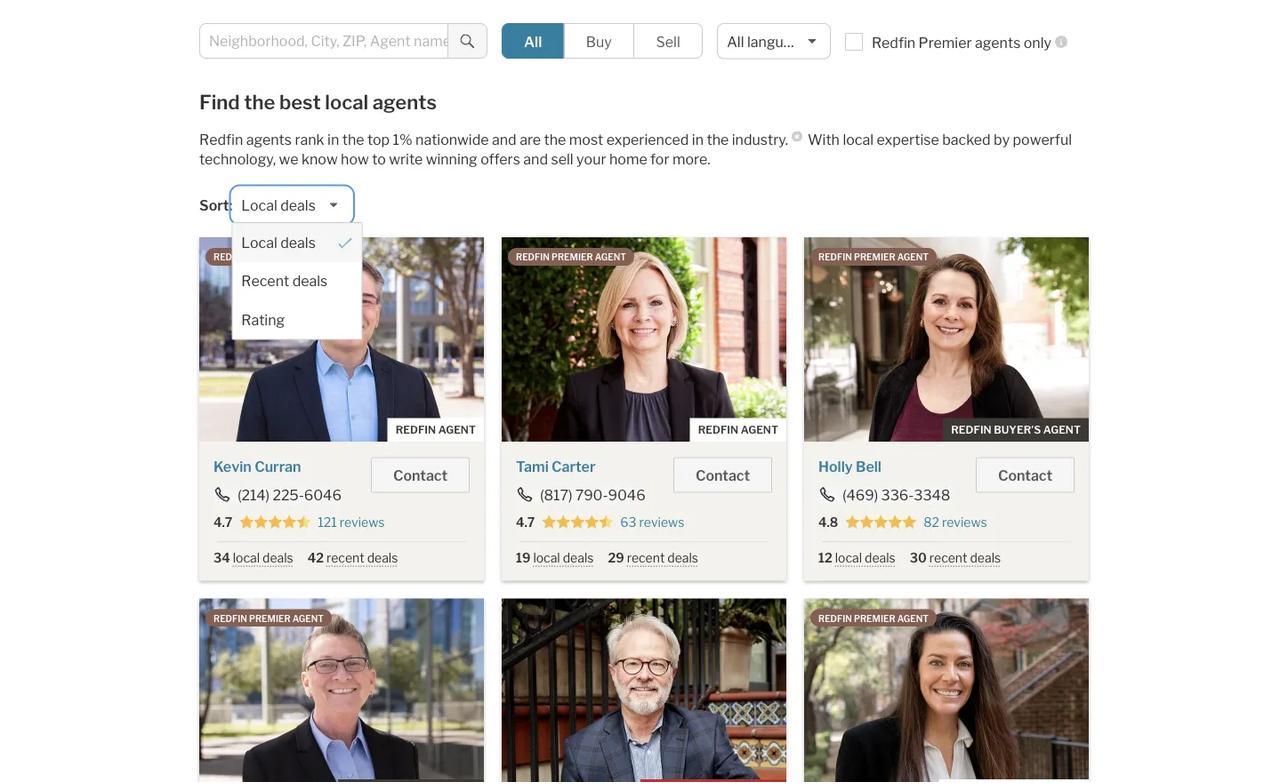 Task type: locate. For each thing, give the bounding box(es) containing it.
recent right 29
[[627, 551, 665, 566]]

kevin curran link
[[213, 459, 301, 476]]

rank
[[295, 131, 324, 149]]

3 contact button from the left
[[976, 458, 1075, 493]]

30 recent deals
[[910, 551, 1001, 566]]

submit search image
[[460, 34, 475, 49]]

powerful
[[1013, 131, 1072, 149]]

and inside with local expertise backed by powerful technology, we know how to write winning offers and sell your home for more.
[[523, 151, 548, 168]]

2 redfin agent from the left
[[698, 424, 778, 437]]

2 contact button from the left
[[673, 458, 772, 493]]

all right submit search icon
[[524, 33, 542, 50]]

3 recent from the left
[[929, 551, 967, 566]]

1 contact from the left
[[393, 467, 447, 485]]

29 recent deals
[[608, 551, 698, 566]]

redfin premier agent for carter
[[516, 252, 626, 263]]

recent
[[326, 551, 364, 566], [627, 551, 665, 566], [929, 551, 967, 566]]

63
[[620, 515, 637, 531]]

1 horizontal spatial contact button
[[673, 458, 772, 493]]

2 rating 4.7 out of 5 element from the left
[[542, 515, 613, 531]]

0 vertical spatial local
[[241, 197, 277, 214]]

0 vertical spatial local deals
[[241, 197, 316, 214]]

redfin premier agent for curran
[[213, 252, 324, 263]]

carter
[[552, 459, 596, 476]]

1 horizontal spatial agents
[[373, 90, 437, 114]]

1 vertical spatial redfin
[[199, 131, 243, 149]]

the right find
[[244, 90, 275, 114]]

1 4.7 from the left
[[213, 515, 232, 531]]

recent right 42
[[326, 551, 364, 566]]

1 recent from the left
[[326, 551, 364, 566]]

in right the rank at the left top of page
[[327, 131, 339, 149]]

local right best
[[325, 90, 368, 114]]

redfin agents rank in the top 1% nationwide and are the most experienced in the industry.
[[199, 131, 788, 149]]

deals up recent deals
[[280, 234, 316, 251]]

recent right 30
[[929, 551, 967, 566]]

rating 4.7 out of 5 element for 790-
[[542, 515, 613, 531]]

redfin for redfin premier agents only
[[872, 34, 915, 51]]

34 local deals
[[213, 551, 293, 566]]

1 reviews from the left
[[340, 515, 385, 531]]

nationwide
[[415, 131, 489, 149]]

0 horizontal spatial contact
[[393, 467, 447, 485]]

home
[[609, 151, 647, 168]]

redfin agent
[[396, 424, 476, 437], [698, 424, 778, 437]]

0 horizontal spatial contact button
[[371, 458, 470, 493]]

1 horizontal spatial all
[[727, 33, 744, 50]]

contact button for (214) 225-6046
[[371, 458, 470, 493]]

redfin
[[872, 34, 915, 51], [199, 131, 243, 149]]

all languages
[[727, 33, 815, 50]]

1 horizontal spatial contact
[[696, 467, 750, 485]]

deals for 12 local deals
[[865, 551, 896, 566]]

1 horizontal spatial and
[[523, 151, 548, 168]]

the up sell
[[544, 131, 566, 149]]

rating 4.7 out of 5 element down (214) 225-6046 button
[[240, 515, 311, 531]]

rating
[[241, 311, 285, 329]]

redfin
[[213, 252, 247, 263], [516, 252, 550, 263], [818, 252, 852, 263], [396, 424, 436, 437], [698, 424, 738, 437], [951, 424, 992, 437], [213, 614, 247, 624], [818, 614, 852, 624]]

1 horizontal spatial redfin
[[872, 34, 915, 51]]

(214)
[[238, 487, 270, 504]]

redfin up 'technology,'
[[199, 131, 243, 149]]

reviews
[[340, 515, 385, 531], [639, 515, 684, 531], [942, 515, 987, 531]]

deals left 29
[[563, 551, 594, 566]]

top
[[367, 131, 390, 149]]

more.
[[672, 151, 710, 168]]

0 horizontal spatial all
[[524, 33, 542, 50]]

reviews right the 121
[[340, 515, 385, 531]]

local inside with local expertise backed by powerful technology, we know how to write winning offers and sell your home for more.
[[843, 131, 874, 149]]

local right the '34'
[[233, 551, 260, 566]]

121 reviews
[[318, 515, 385, 531]]

all inside all option
[[524, 33, 542, 50]]

4.7 up 19
[[516, 515, 535, 531]]

local for tami carter
[[533, 551, 560, 566]]

local deals up the local deals element
[[241, 197, 316, 214]]

1 horizontal spatial reviews
[[639, 515, 684, 531]]

local right sort: on the top left
[[241, 197, 277, 214]]

local
[[241, 197, 277, 214], [241, 234, 277, 251]]

All radio
[[502, 23, 564, 59]]

the up more.
[[707, 131, 729, 149]]

agents left "only"
[[975, 34, 1021, 51]]

1 horizontal spatial recent
[[627, 551, 665, 566]]

0 horizontal spatial rating 4.7 out of 5 element
[[240, 515, 311, 531]]

(469) 336-3348 button
[[818, 487, 951, 504]]

deals for 29 recent deals
[[667, 551, 698, 566]]

deals for 30 recent deals
[[970, 551, 1001, 566]]

0 horizontal spatial in
[[327, 131, 339, 149]]

1 rating 4.7 out of 5 element from the left
[[240, 515, 311, 531]]

dialog
[[232, 222, 362, 340]]

2 all from the left
[[727, 33, 744, 50]]

0 horizontal spatial reviews
[[340, 515, 385, 531]]

list box
[[232, 188, 362, 340]]

local for kevin curran
[[233, 551, 260, 566]]

2 4.7 from the left
[[516, 515, 535, 531]]

agents
[[975, 34, 1021, 51], [373, 90, 437, 114], [246, 131, 292, 149]]

1 all from the left
[[524, 33, 542, 50]]

and down the are
[[523, 151, 548, 168]]

0 horizontal spatial and
[[492, 131, 517, 149]]

reviews right 63
[[639, 515, 684, 531]]

local right with
[[843, 131, 874, 149]]

1 redfin agent from the left
[[396, 424, 476, 437]]

local
[[325, 90, 368, 114], [843, 131, 874, 149], [233, 551, 260, 566], [533, 551, 560, 566], [835, 551, 862, 566]]

deals for 34 local deals
[[262, 551, 293, 566]]

option group
[[502, 23, 703, 59]]

2 horizontal spatial reviews
[[942, 515, 987, 531]]

contact button up 121 reviews
[[371, 458, 470, 493]]

in up more.
[[692, 131, 704, 149]]

only
[[1024, 34, 1051, 51]]

2 horizontal spatial agents
[[975, 34, 1021, 51]]

redfin premier agent for bell
[[818, 252, 929, 263]]

0 horizontal spatial 4.7
[[213, 515, 232, 531]]

the up how
[[342, 131, 364, 149]]

how
[[341, 151, 369, 168]]

agent
[[292, 252, 324, 263], [595, 252, 626, 263], [897, 252, 929, 263], [438, 424, 476, 437], [741, 424, 778, 437], [1043, 424, 1081, 437], [292, 614, 324, 624], [897, 614, 929, 624]]

1 horizontal spatial redfin agent
[[698, 424, 778, 437]]

1 in from the left
[[327, 131, 339, 149]]

2 horizontal spatial contact
[[998, 467, 1052, 485]]

3 reviews from the left
[[942, 515, 987, 531]]

4.7 for (214)
[[213, 515, 232, 531]]

agents up we
[[246, 131, 292, 149]]

(817) 790-9046
[[540, 487, 645, 504]]

contact for (469) 336-3348
[[998, 467, 1052, 485]]

2 in from the left
[[692, 131, 704, 149]]

reviews right 82
[[942, 515, 987, 531]]

contact for (817) 790-9046
[[696, 467, 750, 485]]

contact button up the 63 reviews
[[673, 458, 772, 493]]

sell
[[551, 151, 573, 168]]

deals down 121 reviews
[[367, 551, 398, 566]]

(469) 336-3348
[[842, 487, 950, 504]]

3 contact from the left
[[998, 467, 1052, 485]]

write
[[389, 151, 423, 168]]

premier
[[919, 34, 972, 51]]

deals down the local deals element
[[292, 273, 328, 290]]

1 horizontal spatial rating 4.7 out of 5 element
[[542, 515, 613, 531]]

rating 4.7 out of 5 element
[[240, 515, 311, 531], [542, 515, 613, 531]]

deals down 82 reviews
[[970, 551, 1001, 566]]

Buy radio
[[563, 23, 634, 59]]

all
[[524, 33, 542, 50], [727, 33, 744, 50]]

2 contact from the left
[[696, 467, 750, 485]]

redfin buyer's agent
[[951, 424, 1081, 437]]

contact button for (817) 790-9046
[[673, 458, 772, 493]]

dialog containing local deals
[[232, 222, 362, 340]]

1 vertical spatial local deals
[[241, 234, 316, 251]]

redfin premier agent
[[213, 252, 324, 263], [516, 252, 626, 263], [818, 252, 929, 263], [213, 614, 324, 624], [818, 614, 929, 624]]

2 recent from the left
[[627, 551, 665, 566]]

deals down rating 4.8 out of 5 element
[[865, 551, 896, 566]]

rating 4.7 out of 5 element down (817) 790-9046 button
[[542, 515, 613, 531]]

premier for carter
[[551, 252, 593, 263]]

1 horizontal spatial in
[[692, 131, 704, 149]]

0 vertical spatial and
[[492, 131, 517, 149]]

local right 19
[[533, 551, 560, 566]]

contact for (214) 225-6046
[[393, 467, 447, 485]]

deals left 42
[[262, 551, 293, 566]]

expertise
[[877, 131, 939, 149]]

photo of randall cass image
[[502, 599, 786, 783]]

all for all languages
[[727, 33, 744, 50]]

deals
[[280, 197, 316, 214], [280, 234, 316, 251], [292, 273, 328, 290], [262, 551, 293, 566], [367, 551, 398, 566], [563, 551, 594, 566], [667, 551, 698, 566], [865, 551, 896, 566], [970, 551, 1001, 566]]

1 vertical spatial agents
[[373, 90, 437, 114]]

0 horizontal spatial redfin agent
[[396, 424, 476, 437]]

(214) 225-6046
[[238, 487, 341, 504]]

in
[[327, 131, 339, 149], [692, 131, 704, 149]]

1 vertical spatial local
[[241, 234, 277, 251]]

2 horizontal spatial recent
[[929, 551, 967, 566]]

redfin agent for 9046
[[698, 424, 778, 437]]

(214) 225-6046 button
[[213, 487, 342, 504]]

redfin left the premier
[[872, 34, 915, 51]]

4.7 up the '34'
[[213, 515, 232, 531]]

deals down the 63 reviews
[[667, 551, 698, 566]]

reviews for 6046
[[340, 515, 385, 531]]

premier
[[249, 252, 290, 263], [551, 252, 593, 263], [854, 252, 895, 263], [249, 614, 290, 624], [854, 614, 895, 624]]

rating 4.8 out of 5 element
[[845, 515, 916, 531]]

Neighborhood, City, ZIP, Agent name search field
[[199, 23, 448, 59]]

local deals
[[241, 197, 316, 214], [241, 234, 316, 251]]

tami carter
[[516, 459, 596, 476]]

all left languages
[[727, 33, 744, 50]]

your
[[576, 151, 606, 168]]

redfin for redfin agents rank in the top 1% nationwide and are the most experienced in the industry.
[[199, 131, 243, 149]]

1 contact button from the left
[[371, 458, 470, 493]]

2 horizontal spatial contact button
[[976, 458, 1075, 493]]

for
[[650, 151, 669, 168]]

redfin agent for 6046
[[396, 424, 476, 437]]

holly
[[818, 459, 853, 476]]

4.7
[[213, 515, 232, 531], [516, 515, 535, 531]]

recent for (817) 790-9046
[[627, 551, 665, 566]]

reviews for 9046
[[639, 515, 684, 531]]

with local expertise backed by powerful technology, we know how to write winning offers and sell your home for more.
[[199, 131, 1072, 168]]

agents up 1%
[[373, 90, 437, 114]]

0 vertical spatial redfin
[[872, 34, 915, 51]]

1 horizontal spatial 4.7
[[516, 515, 535, 531]]

premier for bell
[[854, 252, 895, 263]]

local deals up recent deals
[[241, 234, 316, 251]]

recent for (214) 225-6046
[[326, 551, 364, 566]]

2 vertical spatial agents
[[246, 131, 292, 149]]

local right 12
[[835, 551, 862, 566]]

find
[[199, 90, 240, 114]]

336-
[[881, 487, 914, 504]]

and
[[492, 131, 517, 149], [523, 151, 548, 168]]

0 horizontal spatial recent
[[326, 551, 364, 566]]

82 reviews
[[924, 515, 987, 531]]

and up offers
[[492, 131, 517, 149]]

photo of kevin curran image
[[199, 238, 484, 442]]

are
[[520, 131, 541, 149]]

offers
[[480, 151, 520, 168]]

redfin premier agents only
[[872, 34, 1051, 51]]

holly bell
[[818, 459, 881, 476]]

2 reviews from the left
[[639, 515, 684, 531]]

photo of holly bell image
[[804, 238, 1089, 442]]

contact button down buyer's
[[976, 458, 1075, 493]]

we
[[279, 151, 298, 168]]

1 vertical spatial and
[[523, 151, 548, 168]]

contact button
[[371, 458, 470, 493], [673, 458, 772, 493], [976, 458, 1075, 493]]

recent deals
[[241, 273, 328, 290]]

9046
[[608, 487, 645, 504]]

local up recent
[[241, 234, 277, 251]]

0 horizontal spatial redfin
[[199, 131, 243, 149]]

1%
[[393, 131, 412, 149]]



Task type: describe. For each thing, give the bounding box(es) containing it.
tami
[[516, 459, 549, 476]]

1 local deals from the top
[[241, 197, 316, 214]]

sell
[[656, 33, 680, 50]]

tami carter link
[[516, 459, 596, 476]]

1 local from the top
[[241, 197, 277, 214]]

121
[[318, 515, 337, 531]]

option group containing all
[[502, 23, 703, 59]]

(469)
[[842, 487, 878, 504]]

790-
[[575, 487, 608, 504]]

best
[[279, 90, 321, 114]]

buyer's
[[994, 424, 1041, 437]]

know
[[302, 151, 338, 168]]

19
[[516, 551, 530, 566]]

30
[[910, 551, 927, 566]]

0 horizontal spatial agents
[[246, 131, 292, 149]]

3348
[[914, 487, 950, 504]]

34
[[213, 551, 230, 566]]

kevin
[[213, 459, 252, 476]]

local for holly bell
[[835, 551, 862, 566]]

local deals element
[[232, 223, 361, 262]]

with
[[808, 131, 840, 149]]

82
[[924, 515, 939, 531]]

reviews for 3348
[[942, 515, 987, 531]]

buy
[[586, 33, 612, 50]]

find the best local agents
[[199, 90, 437, 114]]

recent
[[241, 273, 289, 290]]

29
[[608, 551, 624, 566]]

disclaimer image
[[792, 131, 802, 142]]

list box containing local deals
[[232, 188, 362, 340]]

backed
[[942, 131, 991, 149]]

deals up the local deals element
[[280, 197, 316, 214]]

2 local from the top
[[241, 234, 277, 251]]

winning
[[426, 151, 477, 168]]

kevin curran
[[213, 459, 301, 476]]

all for all
[[524, 33, 542, 50]]

bell
[[856, 459, 881, 476]]

curran
[[255, 459, 301, 476]]

to
[[372, 151, 386, 168]]

languages
[[747, 33, 815, 50]]

(817)
[[540, 487, 572, 504]]

225-
[[273, 487, 304, 504]]

(817) 790-9046 button
[[516, 487, 646, 504]]

holly bell link
[[818, 459, 881, 476]]

most
[[569, 131, 603, 149]]

4.7 for (817)
[[516, 515, 535, 531]]

sort:
[[199, 197, 232, 214]]

recent for (469) 336-3348
[[929, 551, 967, 566]]

experienced
[[606, 131, 689, 149]]

Sell radio
[[633, 23, 703, 59]]

12 local deals
[[818, 551, 896, 566]]

6046
[[304, 487, 341, 504]]

photo of pam henderson image
[[199, 599, 484, 783]]

photo of tami carter image
[[502, 238, 786, 442]]

42 recent deals
[[308, 551, 398, 566]]

premier for curran
[[249, 252, 290, 263]]

contact button for (469) 336-3348
[[976, 458, 1075, 493]]

63 reviews
[[620, 515, 684, 531]]

by
[[994, 131, 1010, 149]]

technology,
[[199, 151, 276, 168]]

industry.
[[732, 131, 788, 149]]

19 local deals
[[516, 551, 594, 566]]

photo of noelle coats image
[[804, 599, 1089, 783]]

rating 4.7 out of 5 element for 225-
[[240, 515, 311, 531]]

deals for 19 local deals
[[563, 551, 594, 566]]

42
[[308, 551, 324, 566]]

deals for 42 recent deals
[[367, 551, 398, 566]]

2 local deals from the top
[[241, 234, 316, 251]]

4.8
[[818, 515, 838, 531]]

deals inside the local deals element
[[280, 234, 316, 251]]

12
[[818, 551, 832, 566]]

0 vertical spatial agents
[[975, 34, 1021, 51]]



Task type: vqa. For each thing, say whether or not it's contained in the screenshot.


